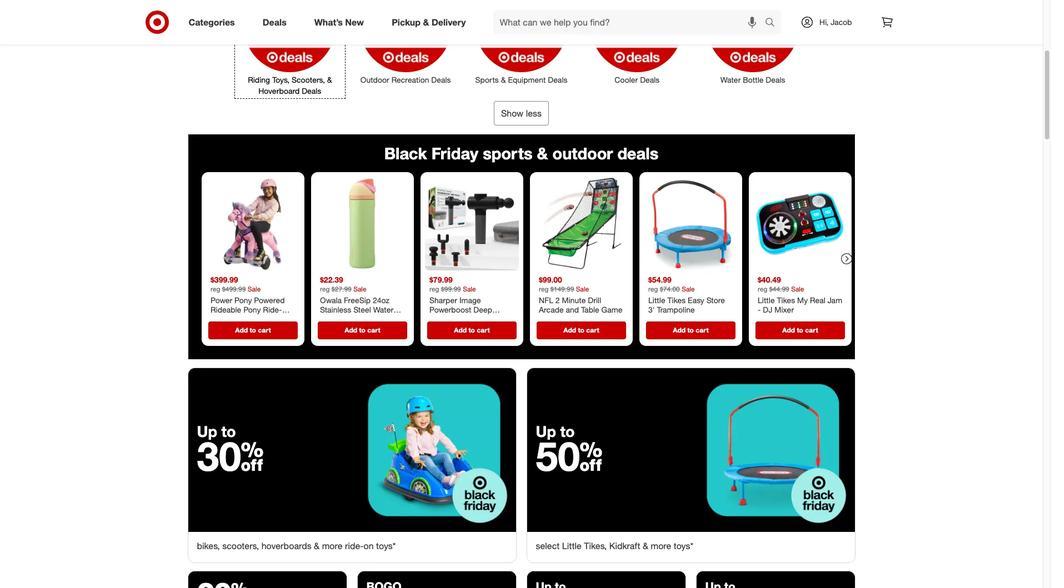 Task type: describe. For each thing, give the bounding box(es) containing it.
$54.99 reg $74.00 sale little tikes easy store 3' trampoline
[[649, 275, 725, 315]]

less
[[526, 108, 542, 119]]

select
[[536, 541, 560, 552]]

categories link
[[179, 10, 249, 34]]

pickup & delivery
[[392, 16, 466, 28]]

pickup & delivery link
[[383, 10, 480, 34]]

2 toys* from the left
[[674, 541, 694, 552]]

30
[[197, 433, 264, 481]]

cart for 24oz
[[367, 326, 380, 335]]

cart for minute
[[586, 326, 599, 335]]

black
[[385, 144, 427, 164]]

deals inside 'link'
[[548, 75, 568, 85]]

jam
[[828, 296, 843, 305]]

black friday sports & outdoor deals
[[385, 144, 659, 164]]

sports & equipment deals link
[[468, 0, 575, 86]]

add to cart for stainless
[[345, 326, 380, 335]]

toys,
[[272, 75, 290, 85]]

nfl
[[539, 296, 554, 305]]

3'
[[649, 306, 655, 315]]

to for drill
[[578, 326, 585, 335]]

$399.99 reg $499.99 sale power pony powered rideable pony ride-on - princess
[[210, 275, 292, 325]]

tikes for my
[[777, 296, 795, 305]]

$40.49 reg $44.99 sale little tikes my real jam - dj mixer
[[758, 275, 843, 315]]

water bottle deals link
[[700, 0, 807, 86]]

select little tikes, kidkraft & more toys*
[[536, 541, 694, 552]]

hi, jacob
[[820, 17, 853, 27]]

deep
[[474, 306, 492, 315]]

$40.49
[[758, 275, 781, 285]]

reg for $22.39
[[320, 285, 330, 294]]

search
[[761, 18, 787, 29]]

little for -
[[758, 296, 775, 305]]

light
[[367, 315, 385, 325]]

to for stainless
[[359, 326, 366, 335]]

up for 50
[[536, 422, 557, 441]]

what's new link
[[305, 10, 378, 34]]

What can we help you find? suggestions appear below search field
[[493, 10, 768, 34]]

bottle inside $22.39 reg $27.99 sale owala freesip 24oz stainless steel water bottle - lime light
[[320, 315, 341, 325]]

trampoline
[[657, 306, 695, 315]]

50
[[536, 433, 603, 481]]

drill
[[588, 296, 601, 305]]

table
[[581, 306, 600, 315]]

scooters,
[[292, 75, 325, 85]]

sale for powerboost
[[463, 285, 476, 294]]

kidkraft
[[610, 541, 641, 552]]

add to cart button for and
[[537, 322, 626, 340]]

pickup
[[392, 16, 421, 28]]

water bottle deals
[[721, 75, 786, 85]]

up to for 30
[[197, 422, 236, 441]]

riding
[[248, 75, 270, 85]]

new
[[345, 16, 364, 28]]

scooters,
[[223, 541, 259, 552]]

cart for powerboost
[[477, 326, 490, 335]]

$99.99
[[441, 285, 461, 294]]

massager
[[454, 315, 489, 325]]

steel
[[353, 306, 371, 315]]

1 more from the left
[[322, 541, 343, 552]]

to for real
[[797, 326, 804, 335]]

categories
[[189, 16, 235, 28]]

$54.99
[[649, 275, 672, 285]]

hi,
[[820, 17, 829, 27]]

add for massager
[[454, 326, 467, 335]]

sports
[[483, 144, 533, 164]]

real
[[810, 296, 826, 305]]

riding toys, scooters, & hoverboard deals link
[[237, 0, 344, 97]]

$22.39 reg $27.99 sale owala freesip 24oz stainless steel water bottle - lime light
[[320, 275, 393, 325]]

what's new
[[315, 16, 364, 28]]

mixer
[[775, 306, 794, 315]]

$499.99
[[222, 285, 246, 294]]

power
[[210, 296, 232, 305]]

up to for 50
[[536, 422, 575, 441]]

2
[[556, 296, 560, 305]]

- inside $40.49 reg $44.99 sale little tikes my real jam - dj mixer
[[758, 306, 761, 315]]

sale for 24oz
[[353, 285, 366, 294]]

freesip
[[344, 296, 371, 305]]

$399.99
[[210, 275, 238, 285]]

ride-
[[263, 306, 282, 315]]

2 more from the left
[[651, 541, 672, 552]]

$27.99
[[332, 285, 352, 294]]

bikes,
[[197, 541, 220, 552]]

water inside $22.39 reg $27.99 sale owala freesip 24oz stainless steel water bottle - lime light
[[373, 306, 393, 315]]

$44.99
[[770, 285, 790, 294]]

little for trampoline
[[649, 296, 666, 305]]

1 vertical spatial pony
[[243, 306, 261, 315]]

hoverboard
[[259, 86, 300, 96]]

sports & equipment deals
[[476, 75, 568, 85]]

24oz
[[373, 296, 390, 305]]

$74.00
[[660, 285, 680, 294]]

deals link
[[253, 10, 301, 34]]

what's
[[315, 16, 343, 28]]

sale for minute
[[576, 285, 589, 294]]

tikes for easy
[[668, 296, 686, 305]]

1 toys* from the left
[[376, 541, 396, 552]]

1 horizontal spatial water
[[721, 75, 741, 85]]

add to cart button for trampoline
[[646, 322, 736, 340]]

power pony powered rideable pony ride-on - princess image
[[206, 177, 300, 271]]



Task type: vqa. For each thing, say whether or not it's contained in the screenshot.
right Little
yes



Task type: locate. For each thing, give the bounding box(es) containing it.
1 up to from the left
[[197, 422, 236, 441]]

0 vertical spatial pony
[[234, 296, 252, 305]]

2 up from the left
[[536, 422, 557, 441]]

add down mixer
[[783, 326, 795, 335]]

4 add from the left
[[564, 326, 576, 335]]

reg inside $22.39 reg $27.99 sale owala freesip 24oz stainless steel water bottle - lime light
[[320, 285, 330, 294]]

- for on
[[210, 315, 213, 325]]

0 horizontal spatial toys*
[[376, 541, 396, 552]]

2 up to from the left
[[536, 422, 575, 441]]

target black friday image
[[352, 369, 516, 533], [691, 369, 855, 533]]

sale inside $99.00 reg $149.99 sale nfl 2 minute drill arcade and table game
[[576, 285, 589, 294]]

add to cart button down deep
[[427, 322, 517, 340]]

1 horizontal spatial toys*
[[674, 541, 694, 552]]

tikes inside $54.99 reg $74.00 sale little tikes easy store 3' trampoline
[[668, 296, 686, 305]]

reg down the $79.99 on the top
[[430, 285, 439, 294]]

reg inside $99.00 reg $149.99 sale nfl 2 minute drill arcade and table game
[[539, 285, 549, 294]]

tikes,
[[584, 541, 607, 552]]

5 add from the left
[[673, 326, 686, 335]]

add to cart button down table
[[537, 322, 626, 340]]

target black friday image for 50
[[691, 369, 855, 533]]

add for water
[[345, 326, 357, 335]]

add for trampoline
[[673, 326, 686, 335]]

3 add to cart from the left
[[454, 326, 490, 335]]

little tikes easy store 3' trampoline image
[[644, 177, 738, 271]]

lime
[[348, 315, 365, 325]]

store
[[707, 296, 725, 305]]

5 cart from the left
[[696, 326, 709, 335]]

2 add to cart from the left
[[345, 326, 380, 335]]

pony down '$499.99'
[[234, 296, 252, 305]]

add down princess
[[235, 326, 248, 335]]

1 horizontal spatial up
[[536, 422, 557, 441]]

reg for $40.49
[[758, 285, 768, 294]]

reg inside $40.49 reg $44.99 sale little tikes my real jam - dj mixer
[[758, 285, 768, 294]]

add to cart for drill
[[564, 326, 599, 335]]

- for bottle
[[343, 315, 346, 325]]

1 add from the left
[[235, 326, 248, 335]]

cart down table
[[586, 326, 599, 335]]

add to cart button for massager
[[427, 322, 517, 340]]

show less button
[[494, 101, 549, 126]]

ride-
[[345, 541, 364, 552]]

& right the sports
[[501, 75, 506, 85]]

sale up powered
[[248, 285, 261, 294]]

game
[[602, 306, 623, 315]]

& inside pickup & delivery 'link'
[[423, 16, 430, 28]]

add down massager
[[454, 326, 467, 335]]

2 sale from the left
[[353, 285, 366, 294]]

2 target black friday image from the left
[[691, 369, 855, 533]]

2 reg from the left
[[320, 285, 330, 294]]

4 cart from the left
[[586, 326, 599, 335]]

minute
[[562, 296, 586, 305]]

reg for $99.00
[[539, 285, 549, 294]]

deals
[[263, 16, 287, 28], [432, 75, 451, 85], [548, 75, 568, 85], [641, 75, 660, 85], [766, 75, 786, 85], [302, 86, 322, 96]]

$22.39
[[320, 275, 343, 285]]

sale for my
[[792, 285, 805, 294]]

little left tikes,
[[563, 541, 582, 552]]

to for rideable
[[250, 326, 256, 335]]

sale inside $54.99 reg $74.00 sale little tikes easy store 3' trampoline
[[682, 285, 695, 294]]

sharper
[[430, 296, 457, 305]]

2 tikes from the left
[[777, 296, 795, 305]]

0 vertical spatial bottle
[[743, 75, 764, 85]]

-
[[758, 306, 761, 315], [210, 315, 213, 325], [343, 315, 346, 325]]

- left lime
[[343, 315, 346, 325]]

add to cart for store
[[673, 326, 709, 335]]

& right kidkraft
[[643, 541, 649, 552]]

0 horizontal spatial up
[[197, 422, 217, 441]]

tikes
[[668, 296, 686, 305], [777, 296, 795, 305]]

add to cart button down steel
[[318, 322, 407, 340]]

sale up easy
[[682, 285, 695, 294]]

- inside $22.39 reg $27.99 sale owala freesip 24oz stainless steel water bottle - lime light
[[343, 315, 346, 325]]

0 horizontal spatial tikes
[[668, 296, 686, 305]]

pony down powered
[[243, 306, 261, 315]]

to
[[250, 326, 256, 335], [359, 326, 366, 335], [469, 326, 475, 335], [578, 326, 585, 335], [688, 326, 694, 335], [797, 326, 804, 335], [222, 422, 236, 441], [561, 422, 575, 441]]

3 sale from the left
[[463, 285, 476, 294]]

1 target black friday image from the left
[[352, 369, 516, 533]]

6 add from the left
[[783, 326, 795, 335]]

cooler deals
[[615, 75, 660, 85]]

sale up freesip
[[353, 285, 366, 294]]

powered
[[254, 296, 285, 305]]

tikes up trampoline
[[668, 296, 686, 305]]

add to cart down princess
[[235, 326, 271, 335]]

0 horizontal spatial bottle
[[320, 315, 341, 325]]

0 horizontal spatial more
[[322, 541, 343, 552]]

deals inside the riding toys, scooters, & hoverboard deals
[[302, 86, 322, 96]]

4 add to cart from the left
[[564, 326, 599, 335]]

owala
[[320, 296, 342, 305]]

cart for easy
[[696, 326, 709, 335]]

- left dj
[[758, 306, 761, 315]]

dj
[[763, 306, 773, 315]]

recreation
[[392, 75, 430, 85]]

1 reg from the left
[[210, 285, 220, 294]]

little up dj
[[758, 296, 775, 305]]

toys*
[[376, 541, 396, 552], [674, 541, 694, 552]]

arcade
[[539, 306, 564, 315]]

1 horizontal spatial -
[[343, 315, 346, 325]]

& right hoverboards
[[314, 541, 320, 552]]

&
[[423, 16, 430, 28], [327, 75, 332, 85], [501, 75, 506, 85], [537, 144, 548, 164], [314, 541, 320, 552], [643, 541, 649, 552]]

sale for easy
[[682, 285, 695, 294]]

$79.99 reg $99.99 sale sharper image powerboost deep tissue massager
[[430, 275, 492, 325]]

add for and
[[564, 326, 576, 335]]

reg inside $399.99 reg $499.99 sale power pony powered rideable pony ride-on - princess
[[210, 285, 220, 294]]

& inside sports & equipment deals 'link'
[[501, 75, 506, 85]]

add for -
[[783, 326, 795, 335]]

sale up 'minute'
[[576, 285, 589, 294]]

$149.99
[[551, 285, 574, 294]]

sale for powered
[[248, 285, 261, 294]]

1 up from the left
[[197, 422, 217, 441]]

& right the sports at the top of the page
[[537, 144, 548, 164]]

more
[[322, 541, 343, 552], [651, 541, 672, 552]]

reg down $40.49
[[758, 285, 768, 294]]

1 add to cart from the left
[[235, 326, 271, 335]]

1 horizontal spatial bottle
[[743, 75, 764, 85]]

deals
[[618, 144, 659, 164]]

reg for $79.99
[[430, 285, 439, 294]]

6 add to cart button from the left
[[756, 322, 845, 340]]

0 horizontal spatial target black friday image
[[352, 369, 516, 533]]

0 horizontal spatial little
[[563, 541, 582, 552]]

princess
[[216, 315, 245, 325]]

stainless
[[320, 306, 351, 315]]

1 vertical spatial bottle
[[320, 315, 341, 325]]

target black friday image for 30
[[352, 369, 516, 533]]

4 sale from the left
[[576, 285, 589, 294]]

my
[[798, 296, 808, 305]]

and
[[566, 306, 579, 315]]

reg inside $54.99 reg $74.00 sale little tikes easy store 3' trampoline
[[649, 285, 658, 294]]

1 add to cart button from the left
[[208, 322, 298, 340]]

1 horizontal spatial tikes
[[777, 296, 795, 305]]

6 reg from the left
[[758, 285, 768, 294]]

cart down real
[[806, 326, 819, 335]]

1 tikes from the left
[[668, 296, 686, 305]]

hoverboards
[[262, 541, 312, 552]]

$99.00 reg $149.99 sale nfl 2 minute drill arcade and table game
[[539, 275, 623, 315]]

bikes, scooters, hoverboards & more ride-on toys*
[[197, 541, 396, 552]]

& right scooters,
[[327, 75, 332, 85]]

3 add from the left
[[454, 326, 467, 335]]

sale up my
[[792, 285, 805, 294]]

nfl 2 minute drill arcade and table game image
[[535, 177, 629, 271]]

outdoor
[[361, 75, 390, 85]]

add to cart button down ride-
[[208, 322, 298, 340]]

easy
[[688, 296, 705, 305]]

little inside $54.99 reg $74.00 sale little tikes easy store 3' trampoline
[[649, 296, 666, 305]]

carousel region
[[188, 135, 855, 369]]

add for ride-
[[235, 326, 248, 335]]

1 horizontal spatial more
[[651, 541, 672, 552]]

1 sale from the left
[[248, 285, 261, 294]]

6 add to cart from the left
[[783, 326, 819, 335]]

outdoor recreation deals
[[361, 75, 451, 85]]

to for deep
[[469, 326, 475, 335]]

sale
[[248, 285, 261, 294], [353, 285, 366, 294], [463, 285, 476, 294], [576, 285, 589, 294], [682, 285, 695, 294], [792, 285, 805, 294]]

more left "ride-"
[[322, 541, 343, 552]]

- inside $399.99 reg $499.99 sale power pony powered rideable pony ride-on - princess
[[210, 315, 213, 325]]

add
[[235, 326, 248, 335], [345, 326, 357, 335], [454, 326, 467, 335], [564, 326, 576, 335], [673, 326, 686, 335], [783, 326, 795, 335]]

add to cart for rideable
[[235, 326, 271, 335]]

friday
[[432, 144, 479, 164]]

2 horizontal spatial -
[[758, 306, 761, 315]]

4 add to cart button from the left
[[537, 322, 626, 340]]

image
[[460, 296, 481, 305]]

little up 3'
[[649, 296, 666, 305]]

add to cart down lime
[[345, 326, 380, 335]]

little tikes my real jam - dj mixer image
[[754, 177, 848, 271]]

up to
[[197, 422, 236, 441], [536, 422, 575, 441]]

tikes up mixer
[[777, 296, 795, 305]]

add down lime
[[345, 326, 357, 335]]

more right kidkraft
[[651, 541, 672, 552]]

rideable
[[210, 306, 241, 315]]

on
[[282, 306, 292, 315]]

1 vertical spatial water
[[373, 306, 393, 315]]

0 horizontal spatial -
[[210, 315, 213, 325]]

cart down light
[[367, 326, 380, 335]]

2 add from the left
[[345, 326, 357, 335]]

up for 30
[[197, 422, 217, 441]]

cart down easy
[[696, 326, 709, 335]]

3 add to cart button from the left
[[427, 322, 517, 340]]

owala freesip 24oz stainless steel water bottle - lime light image
[[316, 177, 410, 271]]

cart for powered
[[258, 326, 271, 335]]

cooler
[[615, 75, 638, 85]]

reg down $54.99
[[649, 285, 658, 294]]

add to cart button down trampoline
[[646, 322, 736, 340]]

add to cart
[[235, 326, 271, 335], [345, 326, 380, 335], [454, 326, 490, 335], [564, 326, 599, 335], [673, 326, 709, 335], [783, 326, 819, 335]]

- down rideable
[[210, 315, 213, 325]]

outdoor
[[553, 144, 613, 164]]

equipment
[[508, 75, 546, 85]]

& right pickup
[[423, 16, 430, 28]]

add to cart down mixer
[[783, 326, 819, 335]]

on
[[364, 541, 374, 552]]

sale inside $79.99 reg $99.99 sale sharper image powerboost deep tissue massager
[[463, 285, 476, 294]]

reg inside $79.99 reg $99.99 sale sharper image powerboost deep tissue massager
[[430, 285, 439, 294]]

water
[[721, 75, 741, 85], [373, 306, 393, 315]]

add to cart button for ride-
[[208, 322, 298, 340]]

reg down $22.39
[[320, 285, 330, 294]]

add to cart button for water
[[318, 322, 407, 340]]

0 horizontal spatial water
[[373, 306, 393, 315]]

powerboost
[[430, 306, 471, 315]]

sale inside $40.49 reg $44.99 sale little tikes my real jam - dj mixer
[[792, 285, 805, 294]]

add to cart for deep
[[454, 326, 490, 335]]

2 horizontal spatial little
[[758, 296, 775, 305]]

add to cart down trampoline
[[673, 326, 709, 335]]

sale inside $22.39 reg $27.99 sale owala freesip 24oz stainless steel water bottle - lime light
[[353, 285, 366, 294]]

1 cart from the left
[[258, 326, 271, 335]]

0 horizontal spatial up to
[[197, 422, 236, 441]]

5 add to cart button from the left
[[646, 322, 736, 340]]

1 horizontal spatial target black friday image
[[691, 369, 855, 533]]

add to cart button down mixer
[[756, 322, 845, 340]]

sharper image powerboost deep tissue massager image
[[425, 177, 519, 271]]

$99.00
[[539, 275, 562, 285]]

reg for $54.99
[[649, 285, 658, 294]]

5 reg from the left
[[649, 285, 658, 294]]

add to cart button for -
[[756, 322, 845, 340]]

cart for my
[[806, 326, 819, 335]]

reg up power
[[210, 285, 220, 294]]

5 add to cart from the left
[[673, 326, 709, 335]]

tikes inside $40.49 reg $44.99 sale little tikes my real jam - dj mixer
[[777, 296, 795, 305]]

sports
[[476, 75, 499, 85]]

5 sale from the left
[[682, 285, 695, 294]]

search button
[[761, 10, 787, 37]]

4 reg from the left
[[539, 285, 549, 294]]

0 vertical spatial water
[[721, 75, 741, 85]]

add to cart down massager
[[454, 326, 490, 335]]

reg up "nfl"
[[539, 285, 549, 294]]

& inside the riding toys, scooters, & hoverboard deals
[[327, 75, 332, 85]]

show
[[502, 108, 524, 119]]

$79.99
[[430, 275, 453, 285]]

sale up image
[[463, 285, 476, 294]]

little inside $40.49 reg $44.99 sale little tikes my real jam - dj mixer
[[758, 296, 775, 305]]

cart down massager
[[477, 326, 490, 335]]

show less
[[502, 108, 542, 119]]

1 horizontal spatial little
[[649, 296, 666, 305]]

2 cart from the left
[[367, 326, 380, 335]]

to for store
[[688, 326, 694, 335]]

2 add to cart button from the left
[[318, 322, 407, 340]]

reg for $399.99
[[210, 285, 220, 294]]

add to cart for real
[[783, 326, 819, 335]]

sale inside $399.99 reg $499.99 sale power pony powered rideable pony ride-on - princess
[[248, 285, 261, 294]]

1 horizontal spatial up to
[[536, 422, 575, 441]]

3 reg from the left
[[430, 285, 439, 294]]

add down trampoline
[[673, 326, 686, 335]]

& inside carousel region
[[537, 144, 548, 164]]

add to cart down table
[[564, 326, 599, 335]]

cart down ride-
[[258, 326, 271, 335]]

riding toys, scooters, & hoverboard deals
[[248, 75, 332, 96]]

add to cart button
[[208, 322, 298, 340], [318, 322, 407, 340], [427, 322, 517, 340], [537, 322, 626, 340], [646, 322, 736, 340], [756, 322, 845, 340]]

3 cart from the left
[[477, 326, 490, 335]]

6 sale from the left
[[792, 285, 805, 294]]

tissue
[[430, 315, 452, 325]]

jacob
[[831, 17, 853, 27]]

add down and on the right
[[564, 326, 576, 335]]

6 cart from the left
[[806, 326, 819, 335]]

pony
[[234, 296, 252, 305], [243, 306, 261, 315]]

bottle
[[743, 75, 764, 85], [320, 315, 341, 325]]

little
[[649, 296, 666, 305], [758, 296, 775, 305], [563, 541, 582, 552]]



